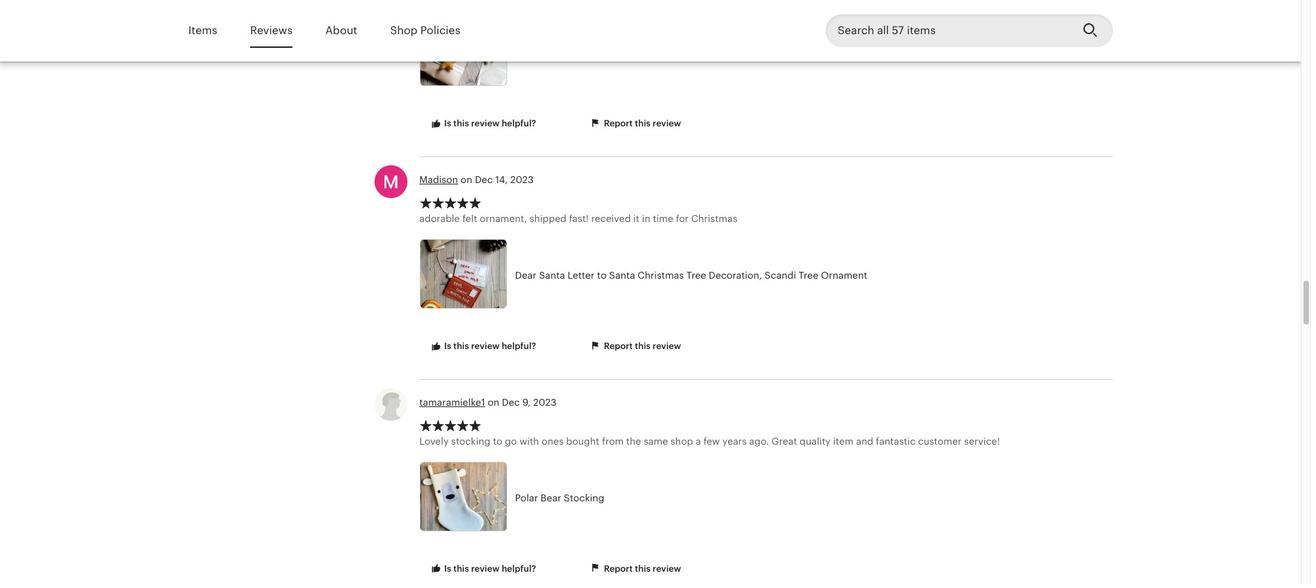 Task type: locate. For each thing, give the bounding box(es) containing it.
shop
[[671, 436, 693, 447]]

madison link
[[420, 174, 458, 185]]

on right madison link
[[461, 174, 473, 185]]

about
[[326, 24, 357, 37]]

0 vertical spatial christmas
[[692, 214, 738, 224]]

0 vertical spatial is
[[444, 118, 451, 129]]

santa right dear
[[539, 270, 565, 281]]

shipped
[[530, 214, 567, 224]]

few
[[704, 436, 720, 447]]

ornament,
[[480, 214, 527, 224]]

is this review helpful? button for on dec 9, 2023
[[420, 557, 547, 582]]

adorable felt ornament, shipped fast! received it in time for christmas
[[420, 214, 738, 224]]

is this review helpful? button
[[420, 112, 547, 137], [420, 334, 547, 359], [420, 557, 547, 582]]

1 vertical spatial report
[[604, 341, 633, 351]]

this for report this review button associated with from
[[635, 564, 651, 574]]

1 vertical spatial report this review button
[[579, 334, 692, 359]]

on left 9,
[[488, 397, 500, 408]]

2 is this review helpful? button from the top
[[420, 334, 547, 359]]

2 vertical spatial report this review button
[[579, 557, 692, 582]]

2 report this review from the top
[[602, 341, 681, 351]]

scandi
[[765, 270, 796, 281]]

2 report this review button from the top
[[579, 334, 692, 359]]

the
[[627, 436, 641, 447]]

this
[[454, 118, 469, 129], [635, 118, 651, 129], [454, 341, 469, 351], [635, 341, 651, 351], [454, 564, 469, 574], [635, 564, 651, 574]]

shop policies
[[390, 24, 461, 37]]

2 is from the top
[[444, 341, 451, 351]]

2023
[[511, 174, 534, 185], [533, 397, 557, 408]]

1 vertical spatial is this review helpful? button
[[420, 334, 547, 359]]

report for madison on dec 14, 2023
[[604, 341, 633, 351]]

shop
[[390, 24, 418, 37]]

0 vertical spatial report this review
[[602, 118, 681, 129]]

0 vertical spatial is this review helpful?
[[442, 118, 536, 129]]

stocking
[[564, 493, 605, 504]]

0 horizontal spatial to
[[493, 436, 503, 447]]

report this review
[[602, 118, 681, 129], [602, 341, 681, 351], [602, 564, 681, 574]]

on for madison
[[461, 174, 473, 185]]

0 vertical spatial 2023
[[511, 174, 534, 185]]

2 vertical spatial is
[[444, 564, 451, 574]]

3 report from the top
[[604, 564, 633, 574]]

report this review for the
[[602, 564, 681, 574]]

0 horizontal spatial on
[[461, 174, 473, 185]]

report this review for time
[[602, 341, 681, 351]]

2 tree from the left
[[799, 270, 819, 281]]

fast!
[[569, 214, 589, 224]]

report this review button for in
[[579, 334, 692, 359]]

0 vertical spatial report this review button
[[579, 112, 692, 137]]

is
[[444, 118, 451, 129], [444, 341, 451, 351], [444, 564, 451, 574]]

tree left decoration,
[[687, 270, 707, 281]]

2 helpful? from the top
[[502, 341, 536, 351]]

1 horizontal spatial dec
[[502, 397, 520, 408]]

to left go
[[493, 436, 503, 447]]

dec for 9,
[[502, 397, 520, 408]]

to
[[597, 270, 607, 281], [493, 436, 503, 447]]

bought
[[566, 436, 600, 447]]

report this review button
[[579, 112, 692, 137], [579, 334, 692, 359], [579, 557, 692, 582]]

polar
[[515, 493, 538, 504]]

0 vertical spatial report
[[604, 118, 633, 129]]

received
[[592, 214, 631, 224]]

lovely
[[420, 436, 449, 447]]

tamaramielke1 link
[[420, 397, 485, 408]]

1 horizontal spatial on
[[488, 397, 500, 408]]

1 vertical spatial dec
[[502, 397, 520, 408]]

this for 1st report this review button
[[635, 118, 651, 129]]

2 vertical spatial is this review helpful?
[[442, 564, 536, 574]]

3 helpful? from the top
[[502, 564, 536, 574]]

santa right 'letter'
[[609, 270, 635, 281]]

1 vertical spatial 2023
[[533, 397, 557, 408]]

1 report from the top
[[604, 118, 633, 129]]

about link
[[326, 15, 357, 47]]

0 vertical spatial on
[[461, 174, 473, 185]]

1 horizontal spatial to
[[597, 270, 607, 281]]

tamaramielke1
[[420, 397, 485, 408]]

1 vertical spatial helpful?
[[502, 341, 536, 351]]

1 vertical spatial report this review
[[602, 341, 681, 351]]

is this review helpful?
[[442, 118, 536, 129], [442, 341, 536, 351], [442, 564, 536, 574]]

0 vertical spatial helpful?
[[502, 118, 536, 129]]

dec left 9,
[[502, 397, 520, 408]]

and
[[857, 436, 874, 447]]

0 vertical spatial is this review helpful? button
[[420, 112, 547, 137]]

0 vertical spatial to
[[597, 270, 607, 281]]

2 report from the top
[[604, 341, 633, 351]]

1 vertical spatial is this review helpful?
[[442, 341, 536, 351]]

3 is from the top
[[444, 564, 451, 574]]

dec
[[475, 174, 493, 185], [502, 397, 520, 408]]

1 vertical spatial is
[[444, 341, 451, 351]]

2 is this review helpful? from the top
[[442, 341, 536, 351]]

3 is this review helpful? button from the top
[[420, 557, 547, 582]]

0 vertical spatial dec
[[475, 174, 493, 185]]

dec left 14,
[[475, 174, 493, 185]]

1 helpful? from the top
[[502, 118, 536, 129]]

3 report this review from the top
[[602, 564, 681, 574]]

2023 right 14,
[[511, 174, 534, 185]]

fantastic
[[876, 436, 916, 447]]

0 horizontal spatial dec
[[475, 174, 493, 185]]

items link
[[188, 15, 217, 47]]

1 is this review helpful? button from the top
[[420, 112, 547, 137]]

1 vertical spatial on
[[488, 397, 500, 408]]

2 vertical spatial helpful?
[[502, 564, 536, 574]]

is this review helpful? for tamaramielke1
[[442, 564, 536, 574]]

2 vertical spatial report this review
[[602, 564, 681, 574]]

christmas down the time
[[638, 270, 684, 281]]

tree
[[687, 270, 707, 281], [799, 270, 819, 281]]

report
[[604, 118, 633, 129], [604, 341, 633, 351], [604, 564, 633, 574]]

0 horizontal spatial tree
[[687, 270, 707, 281]]

2 vertical spatial report
[[604, 564, 633, 574]]

1 is from the top
[[444, 118, 451, 129]]

santa
[[539, 270, 565, 281], [609, 270, 635, 281]]

tree right the scandi
[[799, 270, 819, 281]]

reviews link
[[250, 15, 293, 47]]

2 vertical spatial is this review helpful? button
[[420, 557, 547, 582]]

1 vertical spatial christmas
[[638, 270, 684, 281]]

review
[[471, 118, 500, 129], [653, 118, 681, 129], [471, 341, 500, 351], [653, 341, 681, 351], [471, 564, 500, 574], [653, 564, 681, 574]]

report for tamaramielke1 on dec 9, 2023
[[604, 564, 633, 574]]

with
[[520, 436, 539, 447]]

2023 right 9,
[[533, 397, 557, 408]]

this for 3rd is this review helpful? button from the bottom of the page
[[454, 118, 469, 129]]

this for is this review helpful? button related to on dec 14, 2023
[[454, 341, 469, 351]]

this for report this review button related to in
[[635, 341, 651, 351]]

3 is this review helpful? from the top
[[442, 564, 536, 574]]

decoration,
[[709, 270, 762, 281]]

3 report this review button from the top
[[579, 557, 692, 582]]

to right 'letter'
[[597, 270, 607, 281]]

0 horizontal spatial christmas
[[638, 270, 684, 281]]

lovely stocking to go with ones bought from the same shop a few years ago. great quality item and fantastic customer service!
[[420, 436, 1000, 447]]

helpful?
[[502, 118, 536, 129], [502, 341, 536, 351], [502, 564, 536, 574]]

1 horizontal spatial santa
[[609, 270, 635, 281]]

dear
[[515, 270, 537, 281]]

christmas right for
[[692, 214, 738, 224]]

christmas
[[692, 214, 738, 224], [638, 270, 684, 281]]

1 horizontal spatial tree
[[799, 270, 819, 281]]

0 horizontal spatial santa
[[539, 270, 565, 281]]

adorable
[[420, 214, 460, 224]]

madison on dec 14, 2023
[[420, 174, 534, 185]]

on
[[461, 174, 473, 185], [488, 397, 500, 408]]

item
[[834, 436, 854, 447]]



Task type: describe. For each thing, give the bounding box(es) containing it.
service!
[[965, 436, 1000, 447]]

polar bear stocking link
[[420, 462, 960, 536]]

it
[[634, 214, 640, 224]]

reviews
[[250, 24, 293, 37]]

go
[[505, 436, 517, 447]]

letter
[[568, 270, 595, 281]]

tamaramielke1 on dec 9, 2023
[[420, 397, 557, 408]]

time
[[653, 214, 674, 224]]

Search all 57 items text field
[[826, 14, 1072, 47]]

felt
[[463, 214, 477, 224]]

for
[[676, 214, 689, 224]]

dear santa letter to santa christmas tree decoration, scandi tree ornament link
[[420, 240, 960, 313]]

helpful? for 14,
[[502, 341, 536, 351]]

9,
[[523, 397, 531, 408]]

1 report this review button from the top
[[579, 112, 692, 137]]

14,
[[496, 174, 508, 185]]

2023 for on dec 14, 2023
[[511, 174, 534, 185]]

this for is this review helpful? button corresponding to on dec 9, 2023
[[454, 564, 469, 574]]

madison
[[420, 174, 458, 185]]

customer
[[918, 436, 962, 447]]

polar bear stocking
[[515, 493, 605, 504]]

ago.
[[750, 436, 769, 447]]

ones
[[542, 436, 564, 447]]

is for madison
[[444, 341, 451, 351]]

1 santa from the left
[[539, 270, 565, 281]]

in
[[642, 214, 651, 224]]

is for tamaramielke1
[[444, 564, 451, 574]]

helpful? for 9,
[[502, 564, 536, 574]]

is this review helpful? for madison
[[442, 341, 536, 351]]

ornament
[[821, 270, 868, 281]]

bear
[[541, 493, 562, 504]]

1 vertical spatial to
[[493, 436, 503, 447]]

dear santa letter to santa christmas tree decoration, scandi tree ornament
[[515, 270, 868, 281]]

great
[[772, 436, 797, 447]]

quality
[[800, 436, 831, 447]]

is this review helpful? button for on dec 14, 2023
[[420, 334, 547, 359]]

2 santa from the left
[[609, 270, 635, 281]]

on for tamaramielke1
[[488, 397, 500, 408]]

same
[[644, 436, 668, 447]]

1 report this review from the top
[[602, 118, 681, 129]]

a
[[696, 436, 701, 447]]

policies
[[421, 24, 461, 37]]

christmas inside dear santa letter to santa christmas tree decoration, scandi tree ornament link
[[638, 270, 684, 281]]

1 is this review helpful? from the top
[[442, 118, 536, 129]]

shop policies link
[[390, 15, 461, 47]]

dec for 14,
[[475, 174, 493, 185]]

2023 for on dec 9, 2023
[[533, 397, 557, 408]]

from
[[602, 436, 624, 447]]

1 tree from the left
[[687, 270, 707, 281]]

years
[[723, 436, 747, 447]]

1 horizontal spatial christmas
[[692, 214, 738, 224]]

stocking
[[451, 436, 491, 447]]

report this review button for from
[[579, 557, 692, 582]]

items
[[188, 24, 217, 37]]



Task type: vqa. For each thing, say whether or not it's contained in the screenshot.
Madison "Is"
yes



